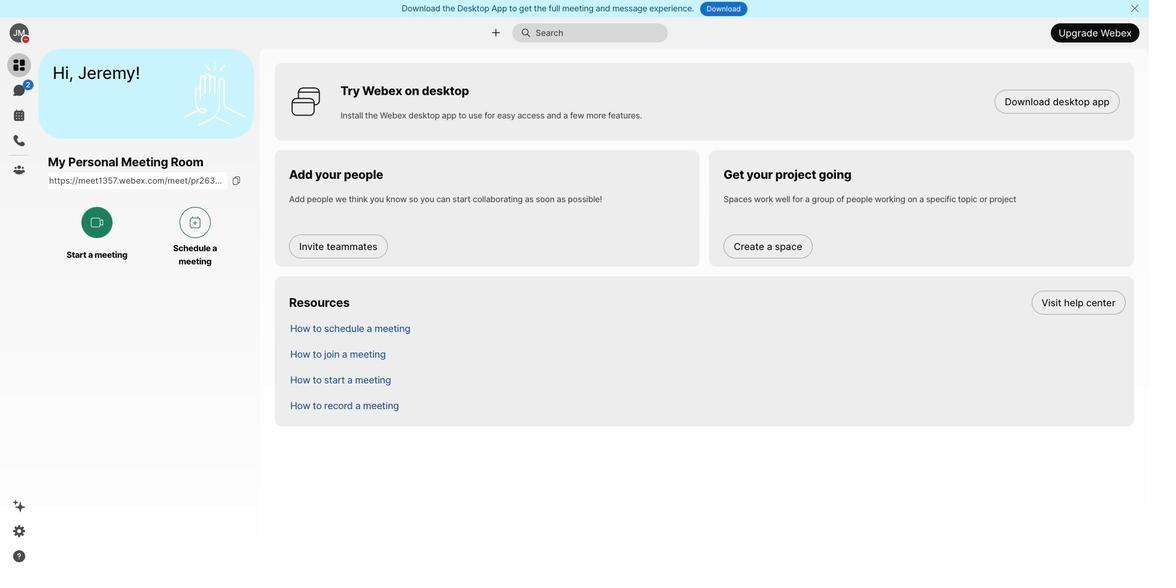 Task type: describe. For each thing, give the bounding box(es) containing it.
webex tab list
[[7, 53, 34, 182]]

5 list item from the top
[[281, 393, 1135, 419]]



Task type: vqa. For each thing, say whether or not it's contained in the screenshot.
cancel_16 ICON
yes



Task type: locate. For each thing, give the bounding box(es) containing it.
two hands high fiving image
[[179, 58, 251, 130]]

3 list item from the top
[[281, 341, 1135, 367]]

4 list item from the top
[[281, 367, 1135, 393]]

cancel_16 image
[[1131, 4, 1140, 13]]

navigation
[[0, 49, 38, 580]]

list item
[[281, 290, 1135, 316], [281, 316, 1135, 341], [281, 341, 1135, 367], [281, 367, 1135, 393], [281, 393, 1135, 419]]

2 list item from the top
[[281, 316, 1135, 341]]

1 list item from the top
[[281, 290, 1135, 316]]

None text field
[[48, 173, 228, 189]]



